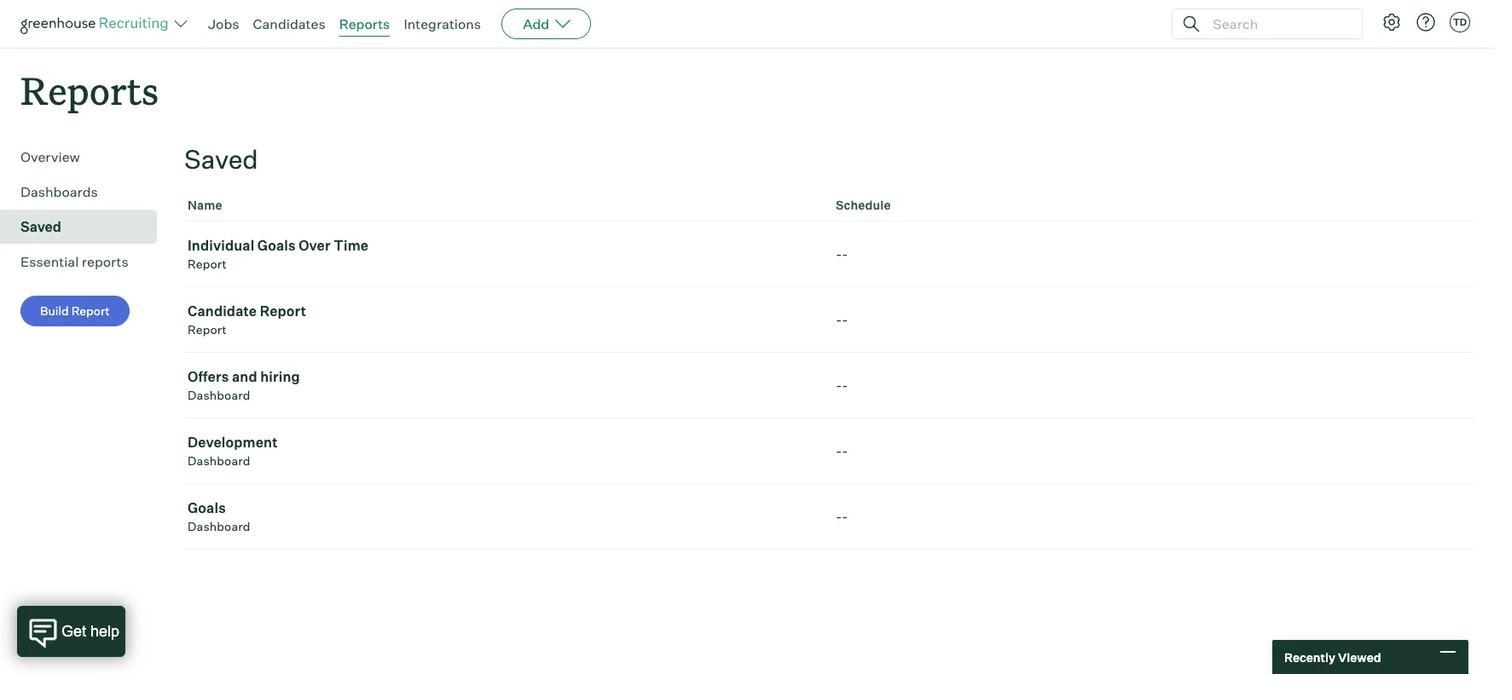 Task type: locate. For each thing, give the bounding box(es) containing it.
0 vertical spatial saved
[[184, 143, 258, 175]]

1 horizontal spatial goals
[[257, 237, 296, 254]]

and
[[232, 369, 257, 386]]

report down candidate
[[188, 323, 227, 337]]

goals
[[257, 237, 296, 254], [188, 500, 226, 517]]

2 -- from the top
[[836, 311, 848, 328]]

saved
[[184, 143, 258, 175], [20, 218, 61, 236]]

dashboards
[[20, 184, 98, 201]]

0 horizontal spatial reports
[[20, 65, 159, 115]]

report
[[188, 257, 227, 271], [260, 303, 306, 320], [71, 304, 110, 318], [188, 323, 227, 337]]

reports link
[[339, 15, 390, 32]]

1 vertical spatial dashboard
[[188, 454, 250, 468]]

reports right candidates at left top
[[339, 15, 390, 32]]

jobs
[[208, 15, 239, 32]]

dashboard inside offers and hiring dashboard
[[188, 388, 250, 403]]

time
[[334, 237, 369, 254]]

report right build
[[71, 304, 110, 318]]

0 vertical spatial goals
[[257, 237, 296, 254]]

dashboard down offers
[[188, 388, 250, 403]]

overview
[[20, 149, 80, 166]]

build
[[40, 304, 69, 318]]

saved up the name
[[184, 143, 258, 175]]

goals inside goals dashboard
[[188, 500, 226, 517]]

Search text field
[[1208, 12, 1347, 36]]

td
[[1453, 16, 1467, 28]]

dashboard inside the development dashboard
[[188, 454, 250, 468]]

essential
[[20, 253, 79, 270]]

overview link
[[20, 147, 150, 167]]

1 horizontal spatial reports
[[339, 15, 390, 32]]

individual goals over time report
[[188, 237, 369, 271]]

report down individual at left
[[188, 257, 227, 271]]

essential reports link
[[20, 252, 150, 272]]

0 vertical spatial dashboard
[[188, 388, 250, 403]]

over
[[299, 237, 331, 254]]

integrations
[[404, 15, 481, 32]]

greenhouse recruiting image
[[20, 14, 174, 34]]

goals down the development dashboard
[[188, 500, 226, 517]]

development
[[188, 434, 278, 451]]

saved up essential
[[20, 218, 61, 236]]

reports down greenhouse recruiting "image"
[[20, 65, 159, 115]]

-
[[836, 246, 842, 263], [842, 246, 848, 263], [836, 311, 842, 328], [842, 311, 848, 328], [836, 377, 842, 394], [842, 377, 848, 394], [836, 443, 842, 460], [842, 443, 848, 460], [836, 508, 842, 525], [842, 508, 848, 525]]

1 vertical spatial saved
[[20, 218, 61, 236]]

1 -- from the top
[[836, 246, 848, 263]]

3 dashboard from the top
[[188, 520, 250, 534]]

dashboards link
[[20, 182, 150, 202]]

0 horizontal spatial goals
[[188, 500, 226, 517]]

candidate
[[188, 303, 257, 320]]

dashboard
[[188, 388, 250, 403], [188, 454, 250, 468], [188, 520, 250, 534]]

0 horizontal spatial saved
[[20, 218, 61, 236]]

--
[[836, 246, 848, 263], [836, 311, 848, 328], [836, 377, 848, 394], [836, 443, 848, 460], [836, 508, 848, 525]]

offers and hiring dashboard
[[188, 369, 300, 403]]

3 -- from the top
[[836, 377, 848, 394]]

dashboard down development
[[188, 454, 250, 468]]

essential reports
[[20, 253, 128, 270]]

report inside button
[[71, 304, 110, 318]]

name
[[188, 198, 222, 213]]

offers
[[188, 369, 229, 386]]

td button
[[1450, 12, 1470, 32]]

goals left over
[[257, 237, 296, 254]]

2 vertical spatial dashboard
[[188, 520, 250, 534]]

report down the individual goals over time report
[[260, 303, 306, 320]]

1 dashboard from the top
[[188, 388, 250, 403]]

2 dashboard from the top
[[188, 454, 250, 468]]

dashboard down the development dashboard
[[188, 520, 250, 534]]

dashboard for goals
[[188, 520, 250, 534]]

1 vertical spatial goals
[[188, 500, 226, 517]]

5 -- from the top
[[836, 508, 848, 525]]

development dashboard
[[188, 434, 278, 468]]

build report button
[[20, 296, 129, 327]]

reports
[[339, 15, 390, 32], [20, 65, 159, 115]]

recently
[[1284, 650, 1335, 665]]

candidates link
[[253, 15, 325, 32]]



Task type: describe. For each thing, give the bounding box(es) containing it.
jobs link
[[208, 15, 239, 32]]

td button
[[1446, 9, 1474, 36]]

configure image
[[1382, 12, 1402, 32]]

hiring
[[260, 369, 300, 386]]

candidates
[[253, 15, 325, 32]]

-- for over
[[836, 246, 848, 263]]

recently viewed
[[1284, 650, 1381, 665]]

individual
[[188, 237, 254, 254]]

build report
[[40, 304, 110, 318]]

-- for report
[[836, 311, 848, 328]]

1 horizontal spatial saved
[[184, 143, 258, 175]]

candidate report report
[[188, 303, 306, 337]]

add button
[[502, 9, 591, 39]]

integrations link
[[404, 15, 481, 32]]

viewed
[[1338, 650, 1381, 665]]

goals dashboard
[[188, 500, 250, 534]]

-- for hiring
[[836, 377, 848, 394]]

report inside the individual goals over time report
[[188, 257, 227, 271]]

add
[[523, 15, 549, 32]]

1 vertical spatial reports
[[20, 65, 159, 115]]

goals inside the individual goals over time report
[[257, 237, 296, 254]]

schedule
[[836, 198, 891, 213]]

dashboard for development
[[188, 454, 250, 468]]

0 vertical spatial reports
[[339, 15, 390, 32]]

saved link
[[20, 217, 150, 237]]

reports
[[82, 253, 128, 270]]

4 -- from the top
[[836, 443, 848, 460]]



Task type: vqa. For each thing, say whether or not it's contained in the screenshot.


